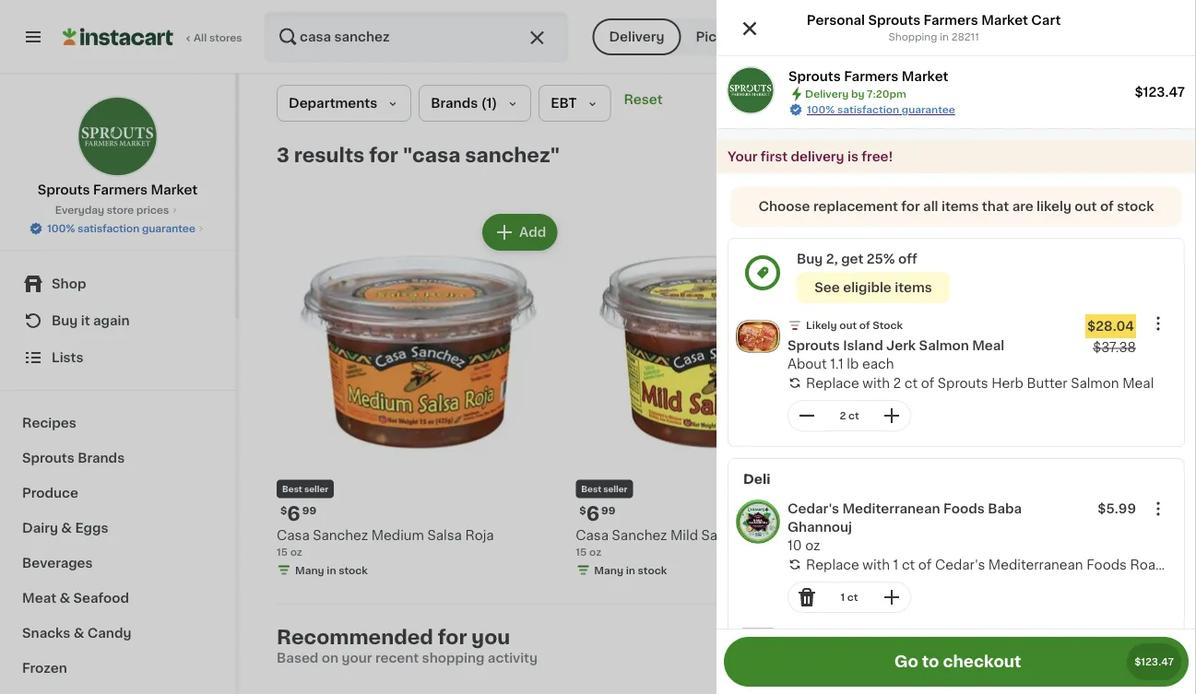 Task type: vqa. For each thing, say whether or not it's contained in the screenshot.
MARKET
yes



Task type: locate. For each thing, give the bounding box(es) containing it.
0 vertical spatial satisfaction
[[838, 105, 900, 115]]

1 salsa from the left
[[428, 529, 462, 542]]

sanchez for mild
[[612, 529, 667, 542]]

roja inside casa sanchez medium salsa roja 15 oz
[[465, 529, 494, 542]]

in down casa sanchez medium salsa roja 15 oz
[[327, 565, 336, 576]]

many in stock for mild
[[594, 565, 667, 576]]

salmon inside sprouts island jerk salmon meal about 1.1 lb each
[[920, 340, 969, 352]]

salmon right jerk
[[920, 340, 969, 352]]

7:20pm down the cart
[[1023, 30, 1077, 43]]

casa
[[277, 529, 310, 542], [576, 529, 609, 542]]

oz inside casa sanchez mild salsa roja 15 oz
[[590, 547, 602, 557]]

2 casa from the left
[[576, 529, 609, 542]]

1 horizontal spatial salsa
[[702, 529, 736, 542]]

sanchez left mild
[[612, 529, 667, 542]]

salad
[[1022, 631, 1059, 644]]

1 horizontal spatial $ 6 99
[[580, 505, 616, 524]]

seller up casa sanchez mild salsa roja 15 oz
[[604, 485, 628, 493]]

2 best seller from the left
[[582, 485, 628, 493]]

salsa inside casa sanchez medium salsa roja 15 oz
[[428, 529, 462, 542]]

1 vertical spatial &
[[59, 592, 70, 605]]

out right likely
[[1075, 200, 1098, 213]]

$ 6 99 up casa sanchez mild salsa roja 15 oz
[[580, 505, 616, 524]]

shopping
[[422, 652, 485, 665]]

replace for replace with 1 ct of cedar's mediterranean foods roasted r
[[806, 559, 860, 572]]

1 best from the left
[[282, 485, 302, 493]]

1 horizontal spatial roja
[[739, 529, 768, 542]]

10
[[788, 540, 802, 553]]

0 vertical spatial salmon
[[920, 340, 969, 352]]

sprouts farmers market
[[789, 70, 949, 83], [38, 184, 198, 197]]

taylor farms asiago kale chopped salad image
[[736, 628, 781, 673]]

6 for casa sanchez mild salsa roja
[[587, 505, 600, 524]]

0 horizontal spatial stock
[[339, 565, 368, 576]]

1 horizontal spatial cedar's
[[936, 559, 986, 572]]

1 horizontal spatial items
[[942, 200, 979, 213]]

sprouts farmers market up 100% satisfaction guarantee link
[[789, 70, 949, 83]]

1 vertical spatial market
[[902, 70, 949, 83]]

with down each
[[863, 377, 890, 390]]

0 horizontal spatial 99
[[302, 505, 317, 516]]

farmers up 100% satisfaction guarantee link
[[844, 70, 899, 83]]

100%
[[807, 105, 835, 115], [47, 224, 75, 234]]

eggs
[[75, 522, 108, 535]]

1 horizontal spatial $
[[580, 505, 587, 516]]

0 horizontal spatial out
[[840, 321, 857, 331]]

salsa for medium
[[428, 529, 462, 542]]

choose
[[759, 200, 811, 213]]

15 inside casa sanchez mild salsa roja 15 oz
[[576, 547, 587, 557]]

& for dairy
[[61, 522, 72, 535]]

personal
[[807, 14, 866, 27]]

sanchez inside casa sanchez medium salsa roja 15 oz
[[313, 529, 368, 542]]

for up shopping
[[438, 628, 467, 648]]

replace down 1.1
[[806, 377, 860, 390]]

salmon down the "$37.38"
[[1071, 377, 1120, 390]]

seller for casa sanchez mild salsa roja
[[604, 485, 628, 493]]

with down 15 oz
[[863, 559, 890, 572]]

many in stock down casa sanchez medium salsa roja 15 oz
[[295, 565, 368, 576]]

buy inside coupon-wrapper element
[[797, 253, 823, 266]]

1 many in stock from the left
[[295, 565, 368, 576]]

recent
[[375, 652, 419, 665]]

based
[[277, 652, 319, 665]]

seller
[[304, 485, 329, 493], [604, 485, 628, 493]]

1 horizontal spatial 7:20pm
[[1023, 30, 1077, 43]]

0 horizontal spatial sanchez
[[313, 529, 368, 542]]

1 horizontal spatial seller
[[604, 485, 628, 493]]

sprouts down recipes
[[22, 452, 74, 465]]

0 horizontal spatial many
[[295, 565, 324, 576]]

1 horizontal spatial buy
[[797, 253, 823, 266]]

0 horizontal spatial 6
[[287, 505, 301, 524]]

1 horizontal spatial sanchez
[[612, 529, 667, 542]]

by inside delivery by 7:20pm link
[[1001, 30, 1020, 43]]

1 vertical spatial cedar's
[[936, 559, 986, 572]]

1 horizontal spatial add button
[[784, 216, 855, 249]]

1 add button from the left
[[484, 216, 556, 249]]

1 many from the left
[[295, 565, 324, 576]]

28211
[[952, 32, 980, 42]]

1 replace from the top
[[806, 377, 860, 390]]

1 vertical spatial buy
[[52, 315, 78, 328]]

best seller
[[282, 485, 329, 493], [582, 485, 628, 493]]

2
[[894, 377, 902, 390], [840, 411, 846, 421]]

7:20pm
[[1023, 30, 1077, 43], [867, 89, 907, 99]]

1 horizontal spatial add
[[819, 226, 846, 239]]

0 horizontal spatial for
[[369, 145, 398, 165]]

$ 6 99 for 15 oz
[[879, 505, 915, 524]]

replace inside coupon-wrapper element
[[806, 377, 860, 390]]

2 horizontal spatial in
[[940, 32, 949, 42]]

that
[[982, 200, 1010, 213]]

delivery
[[939, 30, 998, 43], [609, 30, 665, 43], [805, 89, 849, 99]]

& inside "link"
[[74, 627, 84, 640]]

1 6 from the left
[[287, 505, 301, 524]]

99
[[302, 505, 317, 516], [602, 505, 616, 516], [901, 505, 915, 516]]

2 add from the left
[[819, 226, 846, 239]]

many down casa sanchez medium salsa roja 15 oz
[[295, 565, 324, 576]]

0 horizontal spatial seller
[[304, 485, 329, 493]]

& for meat
[[59, 592, 70, 605]]

3 results for "casa sanchez"
[[277, 145, 560, 165]]

items inside button
[[895, 281, 933, 294]]

with for 1
[[863, 559, 890, 572]]

"casa
[[403, 145, 461, 165]]

1 vertical spatial sprouts farmers market
[[38, 184, 198, 197]]

sprouts
[[869, 14, 921, 27], [789, 70, 841, 83], [38, 184, 90, 197], [788, 340, 840, 352], [938, 377, 989, 390], [22, 452, 74, 465]]

oz for cedar's mediterranean foods baba ghannouj 10 oz
[[806, 540, 821, 553]]

2 horizontal spatial delivery
[[939, 30, 998, 43]]

1 vertical spatial salmon
[[1071, 377, 1120, 390]]

sanchez left medium
[[313, 529, 368, 542]]

1 horizontal spatial market
[[902, 70, 949, 83]]

1 best seller from the left
[[282, 485, 329, 493]]

salsa inside casa sanchez mild salsa roja 15 oz
[[702, 529, 736, 542]]

2 down each
[[894, 377, 902, 390]]

$ 6 99 up 15 oz
[[879, 505, 915, 524]]

delivery by 7:20pm down the cart
[[939, 30, 1077, 43]]

market left the cart
[[982, 14, 1029, 27]]

farms
[[832, 631, 873, 644]]

0 horizontal spatial foods
[[944, 503, 985, 516]]

0 horizontal spatial best seller
[[282, 485, 329, 493]]

recipes link
[[11, 406, 224, 441]]

1 99 from the left
[[302, 505, 317, 516]]

sanchez
[[313, 529, 368, 542], [612, 529, 667, 542]]

2 salsa from the left
[[702, 529, 736, 542]]

sanchez"
[[465, 145, 560, 165]]

ct left increment quantity of sprouts island jerk salmon meal image
[[849, 411, 860, 421]]

choose replacement for all items that are likely out of stock
[[759, 200, 1155, 213]]

reset
[[624, 93, 663, 106]]

guarantee down road
[[902, 105, 956, 115]]

1 casa from the left
[[277, 529, 310, 542]]

casa inside casa sanchez medium salsa roja 15 oz
[[277, 529, 310, 542]]

1 vertical spatial mediterranean
[[989, 559, 1084, 572]]

0 horizontal spatial cedar's
[[788, 503, 840, 516]]

100% down everyday
[[47, 224, 75, 234]]

market up prices
[[151, 184, 198, 197]]

page 1 of 17 group
[[277, 690, 1160, 695]]

to
[[922, 655, 940, 670]]

99 up casa sanchez mild salsa roja 15 oz
[[602, 505, 616, 516]]

guarantee down prices
[[142, 224, 196, 234]]

$ for casa sanchez mild salsa roja
[[580, 505, 587, 516]]

0 horizontal spatial $ 6 99
[[280, 505, 317, 524]]

1 sanchez from the left
[[313, 529, 368, 542]]

satisfaction up free!
[[838, 105, 900, 115]]

seller for casa sanchez medium salsa roja
[[304, 485, 329, 493]]

2 many from the left
[[594, 565, 624, 576]]

100% up delivery
[[807, 105, 835, 115]]

market down road
[[902, 70, 949, 83]]

recommended
[[277, 628, 434, 648]]

2 product group from the top
[[729, 493, 1197, 621]]

25%
[[867, 253, 896, 266]]

0 vertical spatial with
[[863, 377, 890, 390]]

530 billingsley road button
[[779, 11, 954, 63]]

many
[[295, 565, 324, 576], [594, 565, 624, 576]]

increment quantity of cedar's mediterranean foods baba ghannouj image
[[881, 587, 903, 609]]

dairy
[[22, 522, 58, 535]]

1 vertical spatial 7:20pm
[[867, 89, 907, 99]]

foods left 'roasted'
[[1087, 559, 1127, 572]]

salsa right medium
[[428, 529, 462, 542]]

15 inside casa sanchez medium salsa roja 15 oz
[[277, 547, 288, 557]]

delivery up 100% satisfaction guarantee link
[[805, 89, 849, 99]]

meal
[[973, 340, 1005, 352], [1123, 377, 1155, 390]]

roja inside casa sanchez mild salsa roja 15 oz
[[739, 529, 768, 542]]

1 horizontal spatial 6
[[587, 505, 600, 524]]

1 $ 6 99 from the left
[[280, 505, 317, 524]]

delivery right shopping at the top of the page
[[939, 30, 998, 43]]

$37.38
[[1094, 341, 1137, 354]]

1 horizontal spatial many
[[594, 565, 624, 576]]

None search field
[[264, 11, 569, 63]]

market inside sprouts farmers market link
[[151, 184, 198, 197]]

2 horizontal spatial farmers
[[924, 14, 979, 27]]

1 add from the left
[[520, 226, 547, 239]]

2 15 from the left
[[576, 547, 587, 557]]

2 99 from the left
[[602, 505, 616, 516]]

by
[[1001, 30, 1020, 43], [852, 89, 865, 99]]

oz for casa sanchez medium salsa roja 15 oz
[[290, 547, 303, 557]]

instacart logo image
[[63, 26, 173, 48]]

0 horizontal spatial roja
[[465, 529, 494, 542]]

roja right medium
[[465, 529, 494, 542]]

items right all
[[942, 200, 979, 213]]

cedar's up "ghannouj"
[[788, 503, 840, 516]]

2 horizontal spatial 15
[[875, 547, 886, 557]]

0 vertical spatial &
[[61, 522, 72, 535]]

stock
[[873, 321, 903, 331]]

7:20pm up 100% satisfaction guarantee link
[[867, 89, 907, 99]]

cedar's
[[788, 503, 840, 516], [936, 559, 986, 572]]

cart
[[1032, 14, 1061, 27]]

2 right decrement quantity of sprouts island jerk salmon meal image
[[840, 411, 846, 421]]

6
[[287, 505, 301, 524], [587, 505, 600, 524], [886, 505, 899, 524]]

& left candy
[[74, 627, 84, 640]]

1
[[894, 559, 899, 572], [841, 593, 845, 603]]

farmers up store
[[93, 184, 148, 197]]

farmers up 28211
[[924, 14, 979, 27]]

0 horizontal spatial meal
[[973, 340, 1005, 352]]

sanchez inside casa sanchez mild salsa roja 15 oz
[[612, 529, 667, 542]]

& left eggs
[[61, 522, 72, 535]]

get
[[842, 253, 864, 266]]

in
[[940, 32, 949, 42], [327, 565, 336, 576], [626, 565, 636, 576]]

market
[[982, 14, 1029, 27], [902, 70, 949, 83], [151, 184, 198, 197]]

3
[[277, 145, 290, 165]]

1 horizontal spatial mediterranean
[[989, 559, 1084, 572]]

buy left 2,
[[797, 253, 823, 266]]

oz inside the cedar's mediterranean foods baba ghannouj 10 oz
[[806, 540, 821, 553]]

mediterranean inside the cedar's mediterranean foods baba ghannouj 10 oz
[[843, 503, 941, 516]]

add
[[520, 226, 547, 239], [819, 226, 846, 239], [1118, 226, 1145, 239]]

candy
[[87, 627, 131, 640]]

1 vertical spatial with
[[863, 559, 890, 572]]

1 vertical spatial 100% satisfaction guarantee
[[47, 224, 196, 234]]

2 6 from the left
[[587, 505, 600, 524]]

15 for casa sanchez medium salsa roja
[[277, 547, 288, 557]]

$ 6 99 up casa sanchez medium salsa roja 15 oz
[[280, 505, 317, 524]]

island
[[843, 340, 884, 352]]

99 up 15 oz
[[901, 505, 915, 516]]

1 horizontal spatial 99
[[602, 505, 616, 516]]

in for casa sanchez mild salsa roja
[[626, 565, 636, 576]]

0 vertical spatial items
[[942, 200, 979, 213]]

2 $ from the left
[[580, 505, 587, 516]]

100% satisfaction guarantee up free!
[[807, 105, 956, 115]]

2 add button from the left
[[784, 216, 855, 249]]

2 horizontal spatial 6
[[886, 505, 899, 524]]

sprouts inside personal sprouts farmers market cart shopping in 28211
[[869, 14, 921, 27]]

1 horizontal spatial by
[[1001, 30, 1020, 43]]

1 horizontal spatial 100%
[[807, 105, 835, 115]]

shop
[[52, 278, 86, 291]]

0 horizontal spatial add
[[520, 226, 547, 239]]

mediterranean up 15 oz
[[843, 503, 941, 516]]

3 6 from the left
[[886, 505, 899, 524]]

1 horizontal spatial in
[[626, 565, 636, 576]]

salsa for mild
[[702, 529, 736, 542]]

1 seller from the left
[[304, 485, 329, 493]]

many down casa sanchez mild salsa roja 15 oz
[[594, 565, 624, 576]]

stock down casa sanchez medium salsa roja 15 oz
[[339, 565, 368, 576]]

in down casa sanchez mild salsa roja 15 oz
[[626, 565, 636, 576]]

0 horizontal spatial market
[[151, 184, 198, 197]]

service type group
[[593, 18, 757, 55]]

produce link
[[11, 476, 224, 511]]

buy left "it" on the left top of page
[[52, 315, 78, 328]]

1 vertical spatial 100%
[[47, 224, 75, 234]]

for left "casa
[[369, 145, 398, 165]]

by up 100% satisfaction guarantee link
[[852, 89, 865, 99]]

free!
[[862, 150, 894, 163]]

2 horizontal spatial $ 6 99
[[879, 505, 915, 524]]

2 seller from the left
[[604, 485, 628, 493]]

3 add button from the left
[[1083, 216, 1154, 249]]

2 sanchez from the left
[[612, 529, 667, 542]]

1 with from the top
[[863, 377, 890, 390]]

in for casa sanchez medium salsa roja
[[327, 565, 336, 576]]

3 add from the left
[[1118, 226, 1145, 239]]

recipes
[[22, 417, 76, 430]]

1 horizontal spatial guarantee
[[902, 105, 956, 115]]

see eligible items button
[[797, 272, 950, 304]]

1 horizontal spatial sprouts farmers market
[[789, 70, 949, 83]]

sprouts island jerk salmon meal image
[[736, 315, 781, 359]]

for for all
[[902, 200, 921, 213]]

0 vertical spatial by
[[1001, 30, 1020, 43]]

1 horizontal spatial salmon
[[1071, 377, 1120, 390]]

items down off
[[895, 281, 933, 294]]

1 down 15 oz
[[894, 559, 899, 572]]

0 horizontal spatial 1
[[841, 593, 845, 603]]

2 many in stock from the left
[[594, 565, 667, 576]]

your
[[728, 150, 758, 163]]

add button
[[484, 216, 556, 249], [784, 216, 855, 249], [1083, 216, 1154, 249]]

6 for casa sanchez medium salsa roja
[[287, 505, 301, 524]]

stock right likely
[[1118, 200, 1155, 213]]

1 horizontal spatial 2
[[894, 377, 902, 390]]

99 for casa sanchez mild salsa roja
[[602, 505, 616, 516]]

2 best from the left
[[582, 485, 602, 493]]

None field
[[1144, 309, 1174, 339], [1144, 495, 1174, 524], [1144, 623, 1174, 652], [1144, 309, 1174, 339], [1144, 495, 1174, 524], [1144, 623, 1174, 652]]

1 vertical spatial $123.47
[[1135, 657, 1175, 668]]

delivery up reset
[[609, 30, 665, 43]]

out inside coupon-wrapper element
[[840, 321, 857, 331]]

2 roja from the left
[[739, 529, 768, 542]]

meal down the "$37.38"
[[1123, 377, 1155, 390]]

by right 28211
[[1001, 30, 1020, 43]]

1 horizontal spatial product group
[[576, 210, 861, 582]]

best for casa sanchez mild salsa roja
[[582, 485, 602, 493]]

0 horizontal spatial satisfaction
[[78, 224, 140, 234]]

casa for casa sanchez mild salsa roja
[[576, 529, 609, 542]]

0 horizontal spatial $
[[280, 505, 287, 516]]

0 vertical spatial replace
[[806, 377, 860, 390]]

of
[[1101, 200, 1114, 213], [860, 321, 871, 331], [921, 377, 935, 390], [919, 559, 932, 572]]

spo nsored
[[1089, 631, 1160, 644]]

taylor farms asiago kale chopped salad button
[[788, 628, 1077, 647]]

out
[[1075, 200, 1098, 213], [840, 321, 857, 331]]

store
[[107, 205, 134, 215]]

it
[[81, 315, 90, 328]]

2 vertical spatial farmers
[[93, 184, 148, 197]]

2 vertical spatial &
[[74, 627, 84, 640]]

1 $ from the left
[[280, 505, 287, 516]]

sprouts farmers market up everyday store prices link
[[38, 184, 198, 197]]

sprouts up 530 billingsley road at the right top of the page
[[869, 14, 921, 27]]

0 horizontal spatial product group
[[277, 210, 561, 582]]

product group
[[277, 210, 561, 582], [576, 210, 861, 582], [875, 210, 1160, 559]]

1 vertical spatial meal
[[1123, 377, 1155, 390]]

2 horizontal spatial product group
[[875, 210, 1160, 559]]

1 product group from the top
[[729, 307, 1185, 439]]

buy
[[797, 253, 823, 266], [52, 315, 78, 328]]

0 horizontal spatial 2
[[840, 411, 846, 421]]

replace up 1 ct
[[806, 559, 860, 572]]

0 vertical spatial sprouts farmers market
[[789, 70, 949, 83]]

oz inside casa sanchez medium salsa roja 15 oz
[[290, 547, 303, 557]]

1.1
[[831, 358, 844, 371]]

1 15 from the left
[[277, 547, 288, 557]]

100% satisfaction guarantee down store
[[47, 224, 196, 234]]

3 $ from the left
[[879, 505, 886, 516]]

many in stock down casa sanchez mild salsa roja 15 oz
[[594, 565, 667, 576]]

3 product group from the left
[[875, 210, 1160, 559]]

0 vertical spatial for
[[369, 145, 398, 165]]

99 up casa sanchez medium salsa roja 15 oz
[[302, 505, 317, 516]]

1 horizontal spatial casa
[[576, 529, 609, 542]]

salsa right mild
[[702, 529, 736, 542]]

add for mild
[[819, 226, 846, 239]]

in left 28211
[[940, 32, 949, 42]]

1 roja from the left
[[465, 529, 494, 542]]

roja left '10'
[[739, 529, 768, 542]]

0 horizontal spatial 100% satisfaction guarantee
[[47, 224, 196, 234]]

delivery by 7:20pm up 100% satisfaction guarantee link
[[805, 89, 907, 99]]

sprouts up about on the right
[[788, 340, 840, 352]]

stock for casa sanchez medium salsa roja
[[339, 565, 368, 576]]

casa inside casa sanchez mild salsa roja 15 oz
[[576, 529, 609, 542]]

& right meat in the bottom of the page
[[59, 592, 70, 605]]

0 horizontal spatial best
[[282, 485, 302, 493]]

replace for replace with 2 ct of sprouts herb butter salmon meal
[[806, 377, 860, 390]]

road
[[917, 30, 954, 43]]

delivery inside button
[[609, 30, 665, 43]]

casa sanchez medium salsa roja 15 oz
[[277, 529, 494, 557]]

sprouts island jerk salmon meal about 1.1 lb each
[[788, 340, 1005, 371]]

with inside coupon-wrapper element
[[863, 377, 890, 390]]

0 vertical spatial buy
[[797, 253, 823, 266]]

ct
[[905, 377, 918, 390], [849, 411, 860, 421], [902, 559, 916, 572], [848, 593, 859, 603]]

satisfaction down everyday store prices
[[78, 224, 140, 234]]

product group
[[729, 307, 1185, 439], [729, 493, 1197, 621], [729, 621, 1185, 695]]

0 horizontal spatial 7:20pm
[[867, 89, 907, 99]]

3 99 from the left
[[901, 505, 915, 516]]

for left all
[[902, 200, 921, 213]]

stock down casa sanchez mild salsa roja 15 oz
[[638, 565, 667, 576]]

snacks & candy link
[[11, 616, 224, 651]]

0 horizontal spatial mediterranean
[[843, 503, 941, 516]]

2 with from the top
[[863, 559, 890, 572]]

satisfaction inside 100% satisfaction guarantee link
[[838, 105, 900, 115]]

best for casa sanchez medium salsa roja
[[282, 485, 302, 493]]

2 horizontal spatial add
[[1118, 226, 1145, 239]]

0 vertical spatial 1
[[894, 559, 899, 572]]

100% satisfaction guarantee inside button
[[47, 224, 196, 234]]

1 right remove cedar's mediterranean foods baba ghannouj image
[[841, 593, 845, 603]]

100% satisfaction guarantee button
[[29, 218, 207, 236]]

15
[[277, 547, 288, 557], [576, 547, 587, 557], [875, 547, 886, 557]]

$ for 15 oz
[[879, 505, 886, 516]]

all stores link
[[63, 11, 244, 63]]

meal up replace with 2 ct of sprouts herb butter salmon meal
[[973, 340, 1005, 352]]

beverages
[[22, 557, 93, 570]]

cedar's down the cedar's mediterranean foods baba ghannouj button
[[936, 559, 986, 572]]

0 vertical spatial cedar's
[[788, 503, 840, 516]]

1 horizontal spatial 100% satisfaction guarantee
[[807, 105, 956, 115]]

3 product group from the top
[[729, 621, 1185, 695]]

seller up casa sanchez medium salsa roja 15 oz
[[304, 485, 329, 493]]

decrement quantity of sprouts island jerk salmon meal image
[[796, 405, 818, 427]]

see
[[815, 281, 840, 294]]

mediterranean down baba
[[989, 559, 1084, 572]]

$ 6 99 for casa sanchez mild salsa roja
[[580, 505, 616, 524]]

2 replace from the top
[[806, 559, 860, 572]]

1 horizontal spatial satisfaction
[[838, 105, 900, 115]]

about
[[788, 358, 827, 371]]

out up island on the right of page
[[840, 321, 857, 331]]

likely
[[1037, 200, 1072, 213]]

lists
[[52, 352, 83, 364]]

3 $ 6 99 from the left
[[879, 505, 915, 524]]

foods left baba
[[944, 503, 985, 516]]

$123.47
[[1135, 86, 1186, 99], [1135, 657, 1175, 668]]

2 horizontal spatial market
[[982, 14, 1029, 27]]

coupon-wrapper element
[[729, 239, 1185, 439]]

shop link
[[11, 266, 224, 303]]

1 vertical spatial for
[[902, 200, 921, 213]]

2 $ 6 99 from the left
[[580, 505, 616, 524]]



Task type: describe. For each thing, give the bounding box(es) containing it.
first
[[761, 150, 788, 163]]

1 horizontal spatial delivery
[[805, 89, 849, 99]]

casa for casa sanchez medium salsa roja
[[277, 529, 310, 542]]

mild
[[671, 529, 698, 542]]

each
[[863, 358, 894, 371]]

0 vertical spatial 100% satisfaction guarantee
[[807, 105, 956, 115]]

roja for casa sanchez medium salsa roja
[[465, 529, 494, 542]]

3 15 from the left
[[875, 547, 886, 557]]

add button for medium
[[484, 216, 556, 249]]

butter
[[1027, 377, 1068, 390]]

meat & seafood
[[22, 592, 129, 605]]

2 product group from the left
[[576, 210, 861, 582]]

activity
[[488, 652, 538, 665]]

billingsley
[[840, 30, 913, 43]]

your
[[342, 652, 372, 665]]

dairy & eggs
[[22, 522, 108, 535]]

see eligible items
[[815, 281, 933, 294]]

for for "casa
[[369, 145, 398, 165]]

$ for casa sanchez medium salsa roja
[[280, 505, 287, 516]]

530
[[808, 30, 836, 43]]

sprouts farmers market logo image
[[77, 96, 158, 177]]

you
[[472, 628, 510, 648]]

add for medium
[[520, 226, 547, 239]]

product group containing $28.04
[[729, 307, 1185, 439]]

$ 6 99 for casa sanchez medium salsa roja
[[280, 505, 317, 524]]

ct down sprouts island jerk salmon meal about 1.1 lb each
[[905, 377, 918, 390]]

sprouts inside sprouts island jerk salmon meal about 1.1 lb each
[[788, 340, 840, 352]]

1 vertical spatial delivery by 7:20pm
[[805, 89, 907, 99]]

everyday store prices link
[[55, 203, 180, 218]]

2 ct
[[840, 411, 860, 421]]

& for snacks
[[74, 627, 84, 640]]

ct left increment quantity of cedar's mediterranean foods baba ghannouj 'icon'
[[848, 593, 859, 603]]

jerk
[[887, 340, 916, 352]]

reset button
[[619, 85, 669, 114]]

taylor farms asiago kale chopped salad
[[788, 631, 1059, 644]]

of right likely
[[1101, 200, 1114, 213]]

taylor
[[788, 631, 829, 644]]

shopping
[[889, 32, 938, 42]]

replacement
[[814, 200, 899, 213]]

cedar's inside the cedar's mediterranean foods baba ghannouj 10 oz
[[788, 503, 840, 516]]

6 for 15 oz
[[886, 505, 899, 524]]

100% satisfaction guarantee link
[[807, 102, 956, 117]]

spo
[[1089, 631, 1115, 644]]

replace with 2 ct of sprouts herb butter salmon meal
[[806, 377, 1155, 390]]

all stores
[[194, 33, 242, 43]]

of down sprouts island jerk salmon meal button
[[921, 377, 935, 390]]

produce
[[22, 487, 78, 500]]

off
[[899, 253, 918, 266]]

1 product group from the left
[[277, 210, 561, 582]]

medium
[[372, 529, 424, 542]]

everyday
[[55, 205, 104, 215]]

0 vertical spatial 2
[[894, 377, 902, 390]]

best seller for casa sanchez mild salsa roja
[[582, 485, 628, 493]]

of down the cedar's mediterranean foods baba ghannouj 10 oz
[[919, 559, 932, 572]]

your first delivery is free!
[[728, 150, 894, 163]]

sprouts farmers market image
[[728, 67, 774, 113]]

market inside personal sprouts farmers market cart shopping in 28211
[[982, 14, 1029, 27]]

2,
[[826, 253, 839, 266]]

cedar's mediterranean foods baba ghannouj image
[[736, 500, 781, 544]]

r
[[1188, 559, 1197, 572]]

1 vertical spatial 2
[[840, 411, 846, 421]]

in inside personal sprouts farmers market cart shopping in 28211
[[940, 32, 949, 42]]

15 for casa sanchez mild salsa roja
[[576, 547, 587, 557]]

many in stock for medium
[[295, 565, 368, 576]]

snacks
[[22, 627, 70, 640]]

$28.04
[[1088, 320, 1135, 333]]

sprouts up everyday
[[38, 184, 90, 197]]

99 for 15 oz
[[901, 505, 915, 516]]

1 horizontal spatial out
[[1075, 200, 1098, 213]]

meat & seafood link
[[11, 581, 224, 616]]

delivery by 7:20pm link
[[909, 26, 1077, 48]]

pickup button
[[681, 18, 757, 55]]

stock for casa sanchez mild salsa roja
[[638, 565, 667, 576]]

replace with 1 ct of cedar's mediterranean foods roasted r
[[806, 559, 1197, 572]]

guarantee inside button
[[142, 224, 196, 234]]

oz for casa sanchez mild salsa roja 15 oz
[[590, 547, 602, 557]]

100% inside button
[[47, 224, 75, 234]]

nsored
[[1115, 631, 1160, 644]]

2 $123.47 from the top
[[1135, 657, 1175, 668]]

0 horizontal spatial by
[[852, 89, 865, 99]]

cedar's mediterranean foods baba ghannouj 10 oz
[[788, 503, 1022, 553]]

remove cedar's mediterranean foods baba ghannouj image
[[796, 587, 818, 609]]

farmers inside personal sprouts farmers market cart shopping in 28211
[[924, 14, 979, 27]]

buy it again link
[[11, 303, 224, 340]]

1 horizontal spatial meal
[[1123, 377, 1155, 390]]

1 ct
[[841, 593, 859, 603]]

1 vertical spatial 1
[[841, 593, 845, 603]]

1 vertical spatial foods
[[1087, 559, 1127, 572]]

0 vertical spatial delivery by 7:20pm
[[939, 30, 1077, 43]]

buy 2, get 25% off
[[797, 253, 918, 266]]

beverages link
[[11, 546, 224, 581]]

increment quantity of sprouts island jerk salmon meal image
[[881, 405, 903, 427]]

personal sprouts farmers market cart shopping in 28211
[[807, 14, 1061, 42]]

likely out of stock
[[806, 321, 903, 331]]

sprouts farmers market link
[[38, 96, 198, 199]]

1 $123.47 from the top
[[1135, 86, 1186, 99]]

dairy & eggs link
[[11, 511, 224, 546]]

sprouts brands
[[22, 452, 125, 465]]

of up island on the right of page
[[860, 321, 871, 331]]

sprouts island jerk salmon meal button
[[788, 337, 1077, 355]]

0 horizontal spatial farmers
[[93, 184, 148, 197]]

add button for mild
[[784, 216, 855, 249]]

2 horizontal spatial stock
[[1118, 200, 1155, 213]]

herb
[[992, 377, 1024, 390]]

many for casa sanchez medium salsa roja
[[295, 565, 324, 576]]

0 horizontal spatial sprouts farmers market
[[38, 184, 198, 197]]

buy for buy 2, get 25% off
[[797, 253, 823, 266]]

everyday store prices
[[55, 205, 169, 215]]

on
[[322, 652, 339, 665]]

buy for buy it again
[[52, 315, 78, 328]]

1 horizontal spatial 1
[[894, 559, 899, 572]]

product group containing cedar's mediterranean foods baba ghannouj
[[729, 493, 1197, 621]]

with for 2
[[863, 377, 890, 390]]

best seller for casa sanchez medium salsa roja
[[282, 485, 329, 493]]

brands
[[78, 452, 125, 465]]

many for casa sanchez mild salsa roja
[[594, 565, 624, 576]]

is
[[848, 150, 859, 163]]

meat
[[22, 592, 56, 605]]

sprouts down '530'
[[789, 70, 841, 83]]

checkout
[[943, 655, 1022, 670]]

roja for casa sanchez mild salsa roja
[[739, 529, 768, 542]]

foods inside the cedar's mediterranean foods baba ghannouj 10 oz
[[944, 503, 985, 516]]

0 vertical spatial 100%
[[807, 105, 835, 115]]

1 vertical spatial farmers
[[844, 70, 899, 83]]

satisfaction inside 100% satisfaction guarantee button
[[78, 224, 140, 234]]

lb
[[847, 358, 859, 371]]

based on your recent shopping activity
[[277, 652, 538, 665]]

ct up increment quantity of cedar's mediterranean foods baba ghannouj 'icon'
[[902, 559, 916, 572]]

cedar's mediterranean foods baba ghannouj button
[[788, 500, 1077, 537]]

sprouts left "herb"
[[938, 377, 989, 390]]

2 vertical spatial for
[[438, 628, 467, 648]]

casa sanchez mild salsa roja 15 oz
[[576, 529, 768, 557]]

99 for casa sanchez medium salsa roja
[[302, 505, 317, 516]]

sprouts brands link
[[11, 441, 224, 476]]

again
[[93, 315, 130, 328]]

asiago
[[876, 631, 922, 644]]

eligible
[[843, 281, 892, 294]]

likely
[[806, 321, 837, 331]]

product group containing taylor farms asiago kale chopped salad
[[729, 621, 1185, 695]]

stores
[[209, 33, 242, 43]]

meal inside sprouts island jerk salmon meal about 1.1 lb each
[[973, 340, 1005, 352]]

frozen
[[22, 662, 67, 675]]

delivery button
[[593, 18, 681, 55]]

recommended for you
[[277, 628, 510, 648]]

ghannouj
[[788, 521, 853, 534]]

deli
[[744, 473, 771, 486]]

sanchez for medium
[[313, 529, 368, 542]]

results
[[294, 145, 365, 165]]



